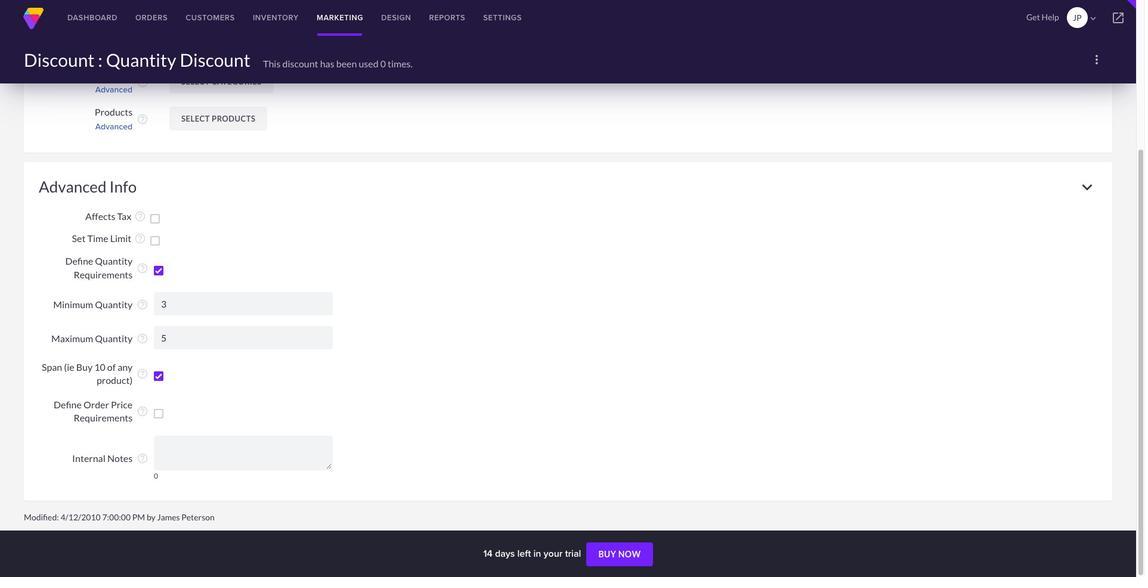 Task type: describe. For each thing, give the bounding box(es) containing it.
used
[[359, 58, 378, 69]]

span (ie buy 10 of any product) help_outline
[[42, 361, 149, 386]]

times.
[[388, 58, 413, 69]]

of
[[107, 361, 116, 373]]

help_outline inside span (ie buy 10 of any product) help_outline
[[137, 368, 149, 380]]

help_outline inside affects tax help_outline
[[134, 211, 146, 223]]

categories advanced help_outline
[[87, 69, 149, 95]]

span
[[42, 361, 62, 373]]

help_outline inside minimum quantity help_outline
[[137, 299, 149, 311]]

more_vert button
[[1085, 48, 1109, 72]]

affects tax help_outline
[[85, 210, 146, 223]]

products advanced help_outline
[[95, 106, 149, 132]]

set time limit help_outline
[[72, 232, 146, 244]]

select categories
[[181, 77, 262, 86]]

advanced info
[[39, 177, 137, 196]]

quantity for define quantity requirements help_outline
[[95, 256, 133, 267]]

affects
[[85, 210, 115, 222]]

by
[[147, 513, 156, 523]]

select for categories advanced help_outline
[[181, 77, 210, 86]]

tax
[[117, 210, 131, 222]]

define quantity requirements help_outline
[[65, 256, 149, 280]]

dashboard
[[67, 12, 117, 23]]

define for requirements
[[54, 399, 82, 410]]

marketing
[[317, 12, 363, 23]]

trial
[[565, 547, 581, 561]]

0 vertical spatial 0
[[380, 58, 386, 69]]

requirements inside the define quantity requirements help_outline
[[74, 269, 133, 280]]

help_outline inside set time limit help_outline
[[134, 233, 146, 244]]

discount
[[282, 58, 318, 69]]

advanced for products advanced help_outline
[[95, 120, 133, 132]]

*
[[63, 20, 66, 30]]

quantity right :
[[106, 49, 176, 70]]

products inside products advanced help_outline
[[95, 106, 133, 117]]

design
[[381, 12, 411, 23]]

in
[[533, 547, 541, 561]]

dashboard link
[[58, 0, 126, 36]]

pm
[[132, 513, 145, 523]]

your
[[544, 547, 563, 561]]

quantity for minimum quantity help_outline
[[95, 299, 133, 310]]

help_outline inside categories advanced help_outline
[[137, 76, 149, 88]]

discount down *
[[24, 49, 95, 70]]

expand_more
[[1077, 177, 1097, 197]]

:
[[98, 49, 103, 70]]

this
[[263, 58, 281, 69]]

* discount value help_outline
[[63, 19, 146, 31]]


[[1111, 11, 1125, 25]]

set
[[72, 232, 86, 244]]

help_outline inside define order price requirements help_outline
[[137, 406, 149, 418]]

settings
[[483, 12, 522, 23]]

minimum quantity help_outline
[[53, 299, 149, 311]]

define for help_outline
[[65, 256, 93, 267]]

notes
[[107, 453, 133, 464]]


[[1088, 13, 1099, 24]]

10
[[94, 361, 105, 373]]

1 vertical spatial buy
[[598, 549, 616, 560]]

requirements inside define order price requirements help_outline
[[74, 412, 133, 424]]

select products
[[181, 114, 255, 123]]

help_outline inside internal notes help_outline
[[137, 453, 149, 465]]

modified: 4/12/2010 7:00:00 pm by james peterson
[[24, 513, 215, 523]]

0 horizontal spatial 0
[[154, 472, 158, 480]]

help_outline inside products advanced help_outline
[[137, 113, 149, 125]]

this discount has been used 0 times.
[[263, 58, 413, 69]]

define order price requirements help_outline
[[54, 399, 149, 424]]

help_outline inside maximum quantity help_outline
[[137, 333, 149, 345]]

(ie
[[64, 361, 74, 373]]

get
[[1026, 12, 1040, 22]]



Task type: locate. For each thing, give the bounding box(es) containing it.
advanced down categories advanced help_outline
[[95, 120, 133, 132]]

4/12/2010
[[61, 513, 101, 523]]

reports
[[429, 12, 465, 23]]

14 days left in your trial
[[483, 547, 584, 561]]

buy left now
[[598, 549, 616, 560]]

internal notes help_outline
[[72, 453, 149, 465]]

1 vertical spatial advanced
[[95, 120, 133, 132]]

quantity down set time limit help_outline
[[95, 256, 133, 267]]

select
[[181, 77, 210, 86], [181, 114, 210, 123]]

advanced link for categories advanced help_outline
[[40, 83, 133, 96]]

help_outline inside coupon help_outline
[[134, 46, 146, 58]]

buy now link
[[587, 543, 653, 567]]

define
[[65, 256, 93, 267], [54, 399, 82, 410]]

discount up select categories
[[180, 49, 250, 70]]

select for products advanced help_outline
[[181, 114, 210, 123]]

has
[[320, 58, 334, 69]]

buy right (ie
[[76, 361, 93, 373]]

left
[[517, 547, 531, 561]]

jp
[[1073, 13, 1082, 23]]

requirements
[[74, 269, 133, 280], [74, 412, 133, 424]]

1 select from the top
[[181, 77, 210, 86]]

1 horizontal spatial buy
[[598, 549, 616, 560]]

value
[[108, 19, 131, 30]]

product)
[[97, 375, 133, 386]]

help_outline
[[134, 19, 146, 31], [134, 46, 146, 58], [137, 76, 149, 88], [137, 113, 149, 125], [134, 211, 146, 223], [134, 233, 146, 244], [137, 262, 149, 274], [137, 299, 149, 311], [137, 333, 149, 345], [137, 368, 149, 380], [137, 406, 149, 418], [137, 453, 149, 465]]

inventory
[[253, 12, 299, 23]]

0
[[380, 58, 386, 69], [154, 472, 158, 480]]

select down 'select categories' link
[[181, 114, 210, 123]]

0 right used
[[380, 58, 386, 69]]

0 vertical spatial define
[[65, 256, 93, 267]]

select products link
[[169, 106, 267, 130]]

1 requirements from the top
[[74, 269, 133, 280]]

select categories link
[[169, 70, 274, 93]]

orders
[[135, 12, 168, 23]]

define left order
[[54, 399, 82, 410]]

help_outline inside the define quantity requirements help_outline
[[137, 262, 149, 274]]

customers
[[186, 12, 235, 23]]

0 horizontal spatial products
[[95, 106, 133, 117]]

2 vertical spatial advanced
[[39, 177, 106, 196]]

1 vertical spatial select
[[181, 114, 210, 123]]

quantity up maximum quantity help_outline
[[95, 299, 133, 310]]

1 horizontal spatial 0
[[380, 58, 386, 69]]

0 vertical spatial requirements
[[74, 269, 133, 280]]

1 vertical spatial define
[[54, 399, 82, 410]]

0 up the by
[[154, 472, 158, 480]]

quantity for maximum quantity help_outline
[[95, 333, 133, 344]]

categories
[[87, 69, 133, 80], [212, 77, 262, 86]]

define down set
[[65, 256, 93, 267]]

been
[[336, 58, 357, 69]]

quantity
[[106, 49, 176, 70], [95, 256, 133, 267], [95, 299, 133, 310], [95, 333, 133, 344]]

requirements down order
[[74, 412, 133, 424]]

coupon
[[98, 46, 131, 57]]

advanced link down :
[[40, 83, 133, 96]]

%
[[316, 17, 323, 28]]

now
[[618, 549, 641, 560]]

advanced link for products advanced help_outline
[[40, 120, 133, 133]]

2 select from the top
[[181, 114, 210, 123]]

quantity inside minimum quantity help_outline
[[95, 299, 133, 310]]

james
[[157, 513, 180, 523]]

categories down coupon
[[87, 69, 133, 80]]

advanced link down categories advanced help_outline
[[40, 120, 133, 133]]

days
[[495, 547, 515, 561]]

select up select products at the top of the page
[[181, 77, 210, 86]]

internal
[[72, 453, 105, 464]]

1 horizontal spatial categories
[[212, 77, 262, 86]]

limit
[[110, 232, 131, 244]]

order
[[83, 399, 109, 410]]

help
[[1042, 12, 1059, 22]]

advanced up affects at left top
[[39, 177, 106, 196]]

discount right *
[[68, 19, 106, 30]]

1 horizontal spatial products
[[212, 114, 255, 123]]

14
[[483, 547, 493, 561]]

define inside the define quantity requirements help_outline
[[65, 256, 93, 267]]

buy inside span (ie buy 10 of any product) help_outline
[[76, 361, 93, 373]]

1 advanced link from the top
[[40, 83, 133, 96]]

quantity up of
[[95, 333, 133, 344]]

advanced
[[95, 83, 133, 95], [95, 120, 133, 132], [39, 177, 106, 196]]

0 vertical spatial select
[[181, 77, 210, 86]]

discount inside * discount value help_outline
[[68, 19, 106, 30]]

products down categories advanced help_outline
[[95, 106, 133, 117]]

define inside define order price requirements help_outline
[[54, 399, 82, 410]]

maximum quantity help_outline
[[51, 333, 149, 345]]

any
[[118, 361, 133, 373]]

products
[[95, 106, 133, 117], [212, 114, 255, 123]]

advanced inside products advanced help_outline
[[95, 120, 133, 132]]

1 vertical spatial requirements
[[74, 412, 133, 424]]

advanced inside categories advanced help_outline
[[95, 83, 133, 95]]

0 vertical spatial advanced link
[[40, 83, 133, 96]]

0 vertical spatial buy
[[76, 361, 93, 373]]

buy
[[76, 361, 93, 373], [598, 549, 616, 560]]

0 horizontal spatial buy
[[76, 361, 93, 373]]

modified:
[[24, 513, 59, 523]]

time
[[87, 232, 108, 244]]

quantity inside the define quantity requirements help_outline
[[95, 256, 133, 267]]

requirements up minimum quantity help_outline
[[74, 269, 133, 280]]

minimum
[[53, 299, 93, 310]]

maximum
[[51, 333, 93, 344]]

info
[[109, 177, 137, 196]]

0 vertical spatial advanced
[[95, 83, 133, 95]]

1 vertical spatial advanced link
[[40, 120, 133, 133]]

products down 'select categories' link
[[212, 114, 255, 123]]

get help
[[1026, 12, 1059, 22]]

discount
[[68, 19, 106, 30], [24, 49, 95, 70], [180, 49, 250, 70]]

7:00:00
[[102, 513, 131, 523]]

quantity inside maximum quantity help_outline
[[95, 333, 133, 344]]

buy now
[[598, 549, 641, 560]]

advanced for categories advanced help_outline
[[95, 83, 133, 95]]

discount : quantity discount
[[24, 49, 250, 70]]

0 horizontal spatial categories
[[87, 69, 133, 80]]

categories inside categories advanced help_outline
[[87, 69, 133, 80]]

more_vert
[[1090, 52, 1104, 67]]

peterson
[[182, 513, 215, 523]]

coupon help_outline
[[98, 46, 146, 58]]

None text field
[[154, 292, 333, 316], [154, 326, 333, 350], [154, 436, 333, 470], [154, 292, 333, 316], [154, 326, 333, 350], [154, 436, 333, 470]]

2 requirements from the top
[[74, 412, 133, 424]]

price
[[111, 399, 133, 410]]

help_outline inside * discount value help_outline
[[134, 19, 146, 31]]

categories up select products at the top of the page
[[212, 77, 262, 86]]

 link
[[1100, 0, 1136, 36]]

2 advanced link from the top
[[40, 120, 133, 133]]

advanced link
[[40, 83, 133, 96], [40, 120, 133, 133]]

1 vertical spatial 0
[[154, 472, 158, 480]]

advanced up products advanced help_outline
[[95, 83, 133, 95]]



Task type: vqa. For each thing, say whether or not it's contained in the screenshot.
in
yes



